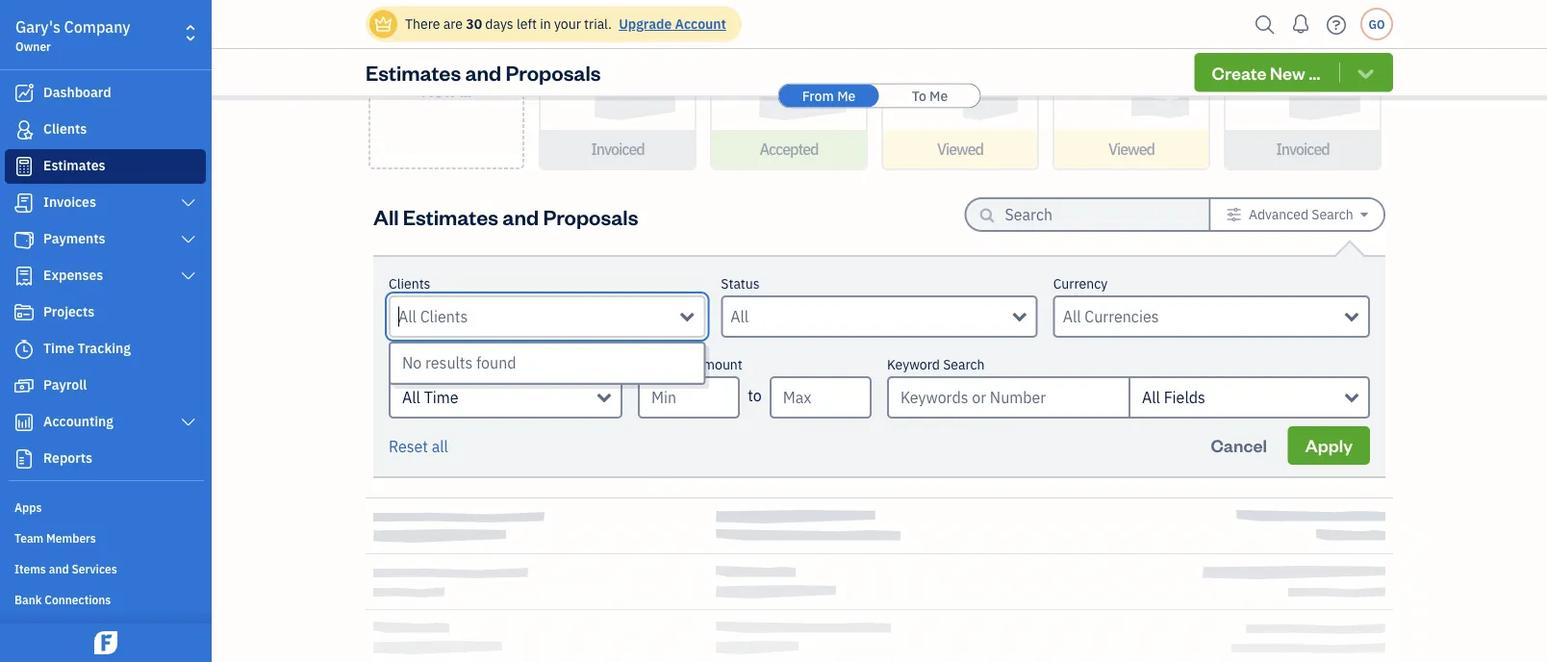 Task type: vqa. For each thing, say whether or not it's contained in the screenshot.
2nd viewed from left
yes



Task type: locate. For each thing, give the bounding box(es) containing it.
0 horizontal spatial and
[[49, 561, 69, 576]]

create down are
[[419, 56, 474, 78]]

1 vertical spatial estimates
[[43, 156, 105, 174]]

clients down dashboard
[[43, 120, 87, 138]]

from me
[[802, 87, 856, 104]]

viewed up search text box
[[1109, 139, 1155, 159]]

create
[[419, 56, 474, 78], [1212, 61, 1267, 84]]

there
[[405, 15, 440, 33]]

all
[[432, 436, 448, 457]]

2 chevron large down image from the top
[[180, 232, 197, 247]]

0 horizontal spatial time
[[43, 339, 74, 357]]

0 horizontal spatial me
[[837, 87, 856, 104]]

0 vertical spatial time
[[43, 339, 74, 357]]

1 vertical spatial chevron large down image
[[180, 232, 197, 247]]

All Currencies search field
[[1063, 305, 1345, 328]]

create down search image
[[1212, 61, 1267, 84]]

1 vertical spatial time
[[424, 387, 459, 408]]

0 horizontal spatial viewed
[[937, 139, 984, 159]]

2 viewed from the left
[[1109, 139, 1155, 159]]

time down range
[[424, 387, 459, 408]]

… down '30'
[[460, 79, 472, 101]]

items and services link
[[5, 553, 206, 582]]

create new … down are
[[419, 56, 474, 101]]

cancel button
[[1194, 426, 1285, 465]]

status
[[721, 275, 760, 293]]

…
[[1309, 61, 1321, 84], [460, 79, 472, 101]]

time inside main element
[[43, 339, 74, 357]]

gary's company owner
[[15, 17, 130, 54]]

estimates link
[[5, 149, 206, 184]]

payroll
[[43, 376, 87, 394]]

chevron large down image
[[180, 415, 197, 430]]

money image
[[13, 376, 36, 396]]

me
[[837, 87, 856, 104], [930, 87, 948, 104]]

your
[[554, 15, 581, 33]]

no results found option
[[391, 344, 704, 383]]

tracking
[[78, 339, 131, 357]]

dashboard image
[[13, 84, 36, 103]]

1 horizontal spatial new
[[1270, 61, 1306, 84]]

search inside dropdown button
[[1312, 205, 1354, 223]]

Estimate Amount Maximum text field
[[770, 376, 872, 419]]

0 horizontal spatial all
[[373, 203, 399, 230]]

from me link
[[779, 84, 879, 107]]

search right keyword
[[943, 356, 985, 373]]

1 horizontal spatial clients
[[389, 275, 431, 293]]

projects link
[[5, 295, 206, 330]]

date range
[[389, 356, 454, 373]]

0 horizontal spatial create new …
[[419, 56, 474, 101]]

in
[[540, 15, 551, 33]]

0 vertical spatial and
[[465, 58, 502, 86]]

create new … for create new … dropdown button to the left
[[419, 56, 474, 101]]

accepted
[[760, 139, 819, 159]]

estimates inside main element
[[43, 156, 105, 174]]

1 horizontal spatial search
[[1312, 205, 1354, 223]]

me right from
[[837, 87, 856, 104]]

payroll link
[[5, 369, 206, 403]]

me right to
[[930, 87, 948, 104]]

2 vertical spatial chevron large down image
[[180, 269, 197, 284]]

0 vertical spatial search
[[1312, 205, 1354, 223]]

fields
[[1164, 387, 1206, 408]]

chevron large down image down payments link
[[180, 269, 197, 284]]

0 horizontal spatial invoiced
[[591, 139, 645, 159]]

currency
[[1053, 275, 1108, 293]]

crown image
[[373, 14, 394, 34]]

chevron large down image up expenses 'link'
[[180, 232, 197, 247]]

time tracking link
[[5, 332, 206, 367]]

dashboard
[[43, 83, 111, 101]]

0 horizontal spatial search
[[943, 356, 985, 373]]

company
[[64, 17, 130, 37]]

there are 30 days left in your trial. upgrade account
[[405, 15, 726, 33]]

chevron large down image down estimates link
[[180, 195, 197, 211]]

invoiced
[[591, 139, 645, 159], [1276, 139, 1330, 159]]

1 horizontal spatial me
[[930, 87, 948, 104]]

reset all
[[389, 436, 448, 457]]

range
[[420, 356, 454, 373]]

2 me from the left
[[930, 87, 948, 104]]

to me
[[912, 87, 948, 104]]

viewed down to me link
[[937, 139, 984, 159]]

1 vertical spatial and
[[503, 203, 539, 230]]

search
[[1312, 205, 1354, 223], [943, 356, 985, 373]]

chart image
[[13, 413, 36, 432]]

create new …
[[419, 56, 474, 101], [1212, 61, 1321, 84]]

invoices link
[[5, 186, 206, 220]]

estimates
[[366, 58, 461, 86], [43, 156, 105, 174], [403, 203, 498, 230]]

proposals
[[506, 58, 601, 86], [543, 203, 638, 230]]

0 horizontal spatial clients
[[43, 120, 87, 138]]

items
[[14, 561, 46, 576]]

search left 'caretdown' image
[[1312, 205, 1354, 223]]

1 me from the left
[[837, 87, 856, 104]]

go
[[1369, 16, 1385, 32]]

expenses
[[43, 266, 103, 284]]

2 horizontal spatial all
[[1142, 387, 1161, 408]]

all for all fields
[[1142, 387, 1161, 408]]

0 vertical spatial clients
[[43, 120, 87, 138]]

chevron large down image for expenses
[[180, 269, 197, 284]]

new down notifications icon
[[1270, 61, 1306, 84]]

settings image
[[14, 622, 206, 637]]

clients up no
[[389, 275, 431, 293]]

1 horizontal spatial time
[[424, 387, 459, 408]]

apply
[[1306, 434, 1353, 457]]

me for to me
[[930, 87, 948, 104]]

0 vertical spatial chevron large down image
[[180, 195, 197, 211]]

0 vertical spatial estimates
[[366, 58, 461, 86]]

0 horizontal spatial new
[[421, 79, 457, 101]]

all for all time
[[402, 387, 420, 408]]

all inside "dropdown button"
[[402, 387, 420, 408]]

apps
[[14, 499, 42, 515]]

new down are
[[421, 79, 457, 101]]

2 horizontal spatial and
[[503, 203, 539, 230]]

new
[[1270, 61, 1306, 84], [421, 79, 457, 101]]

1 horizontal spatial invoiced
[[1276, 139, 1330, 159]]

new inside 'create new …'
[[421, 79, 457, 101]]

clients inside main element
[[43, 120, 87, 138]]

2 vertical spatial estimates
[[403, 203, 498, 230]]

3 chevron large down image from the top
[[180, 269, 197, 284]]

chevron large down image
[[180, 195, 197, 211], [180, 232, 197, 247], [180, 269, 197, 284]]

bank
[[14, 592, 42, 607]]

no
[[402, 353, 422, 373]]

and inside main element
[[49, 561, 69, 576]]

invoices
[[43, 193, 96, 211]]

all inside keyword search field
[[1142, 387, 1161, 408]]

viewed
[[937, 139, 984, 159], [1109, 139, 1155, 159]]

All search field
[[731, 305, 1013, 328]]

… down notifications icon
[[1309, 61, 1321, 84]]

1 vertical spatial clients
[[389, 275, 431, 293]]

1 vertical spatial search
[[943, 356, 985, 373]]

main element
[[0, 0, 260, 662]]

2 vertical spatial and
[[49, 561, 69, 576]]

1 invoiced from the left
[[591, 139, 645, 159]]

1 chevron large down image from the top
[[180, 195, 197, 211]]

1 horizontal spatial all
[[402, 387, 420, 408]]

estimate
[[638, 356, 692, 373]]

all
[[373, 203, 399, 230], [402, 387, 420, 408], [1142, 387, 1161, 408]]

new for the rightmost create new … dropdown button
[[1270, 61, 1306, 84]]

1 horizontal spatial create new …
[[1212, 61, 1321, 84]]

1 horizontal spatial viewed
[[1109, 139, 1155, 159]]

all time
[[402, 387, 459, 408]]

clients
[[43, 120, 87, 138], [389, 275, 431, 293]]

0 horizontal spatial …
[[460, 79, 472, 101]]

1 horizontal spatial and
[[465, 58, 502, 86]]

chevron large down image inside invoices link
[[180, 195, 197, 211]]

to me link
[[880, 84, 980, 107]]

upgrade account link
[[615, 15, 726, 33]]

time right timer "icon"
[[43, 339, 74, 357]]

new for create new … dropdown button to the left
[[421, 79, 457, 101]]

bank connections
[[14, 592, 111, 607]]

create new … down search image
[[1212, 61, 1321, 84]]

and
[[465, 58, 502, 86], [503, 203, 539, 230], [49, 561, 69, 576]]

chevrondown image
[[1355, 63, 1377, 82]]

me for from me
[[837, 87, 856, 104]]



Task type: describe. For each thing, give the bounding box(es) containing it.
2 invoiced from the left
[[1276, 139, 1330, 159]]

accounting link
[[5, 405, 206, 440]]

project image
[[13, 303, 36, 322]]

caretdown image
[[1361, 207, 1369, 222]]

all fields
[[1142, 387, 1206, 408]]

create new … for the rightmost create new … dropdown button
[[1212, 61, 1321, 84]]

results
[[425, 353, 473, 373]]

payment image
[[13, 230, 36, 249]]

apps link
[[5, 492, 206, 521]]

reports
[[43, 449, 92, 467]]

keyword
[[887, 356, 940, 373]]

no results found
[[402, 353, 516, 373]]

All Clients search field
[[398, 305, 681, 328]]

1 horizontal spatial create
[[1212, 61, 1267, 84]]

timer image
[[13, 340, 36, 359]]

services
[[72, 561, 117, 576]]

projects
[[43, 303, 95, 320]]

30
[[466, 15, 482, 33]]

expenses link
[[5, 259, 206, 294]]

expense image
[[13, 267, 36, 286]]

0 horizontal spatial create new … button
[[369, 0, 525, 169]]

settings image
[[1227, 207, 1242, 222]]

time tracking
[[43, 339, 131, 357]]

1 horizontal spatial …
[[1309, 61, 1321, 84]]

from
[[802, 87, 834, 104]]

chevron large down image for payments
[[180, 232, 197, 247]]

upgrade
[[619, 15, 672, 33]]

all time button
[[389, 376, 623, 419]]

all estimates and proposals
[[373, 203, 638, 230]]

estimate amount
[[638, 356, 743, 373]]

reset all button
[[389, 435, 448, 458]]

members
[[46, 530, 96, 546]]

amount
[[695, 356, 743, 373]]

Keyword Search text field
[[887, 376, 1129, 419]]

invoice image
[[13, 193, 36, 213]]

1 vertical spatial proposals
[[543, 203, 638, 230]]

Search text field
[[1005, 199, 1178, 230]]

to
[[748, 385, 762, 406]]

and for services
[[49, 561, 69, 576]]

and for proposals
[[465, 58, 502, 86]]

freshbooks image
[[90, 631, 121, 654]]

estimate image
[[13, 157, 36, 176]]

go button
[[1361, 8, 1394, 40]]

advanced
[[1249, 205, 1309, 223]]

advanced search button
[[1211, 199, 1384, 230]]

0 vertical spatial proposals
[[506, 58, 601, 86]]

are
[[443, 15, 463, 33]]

Estimate Amount Minimum text field
[[638, 376, 740, 419]]

bank connections link
[[5, 584, 206, 613]]

payments link
[[5, 222, 206, 257]]

advanced search
[[1249, 205, 1354, 223]]

search for keyword search
[[943, 356, 985, 373]]

team members link
[[5, 523, 206, 551]]

account
[[675, 15, 726, 33]]

gary's
[[15, 17, 60, 37]]

team
[[14, 530, 44, 546]]

report image
[[13, 449, 36, 469]]

connections
[[45, 592, 111, 607]]

1 horizontal spatial create new … button
[[1195, 53, 1394, 92]]

all for all estimates and proposals
[[373, 203, 399, 230]]

owner
[[15, 38, 51, 54]]

search image
[[1250, 10, 1281, 39]]

estimates and proposals
[[366, 58, 601, 86]]

dashboard link
[[5, 76, 206, 111]]

time inside "dropdown button"
[[424, 387, 459, 408]]

date
[[389, 356, 417, 373]]

payments
[[43, 230, 105, 247]]

notifications image
[[1286, 5, 1317, 43]]

trial.
[[584, 15, 612, 33]]

estimates for estimates and proposals
[[366, 58, 461, 86]]

keyword search
[[887, 356, 985, 373]]

reports link
[[5, 442, 206, 476]]

clients link
[[5, 113, 206, 147]]

0 horizontal spatial create
[[419, 56, 474, 78]]

reset
[[389, 436, 428, 457]]

items and services
[[14, 561, 117, 576]]

client image
[[13, 120, 36, 140]]

apply button
[[1288, 426, 1370, 465]]

Keyword Search field
[[1129, 376, 1370, 419]]

search for advanced search
[[1312, 205, 1354, 223]]

estimates for estimates
[[43, 156, 105, 174]]

team members
[[14, 530, 96, 546]]

1 viewed from the left
[[937, 139, 984, 159]]

go to help image
[[1321, 10, 1352, 39]]

days
[[485, 15, 514, 33]]

found
[[476, 353, 516, 373]]

to
[[912, 87, 927, 104]]

accounting
[[43, 412, 114, 430]]

chevron large down image for invoices
[[180, 195, 197, 211]]

cancel
[[1211, 434, 1267, 457]]

left
[[517, 15, 537, 33]]



